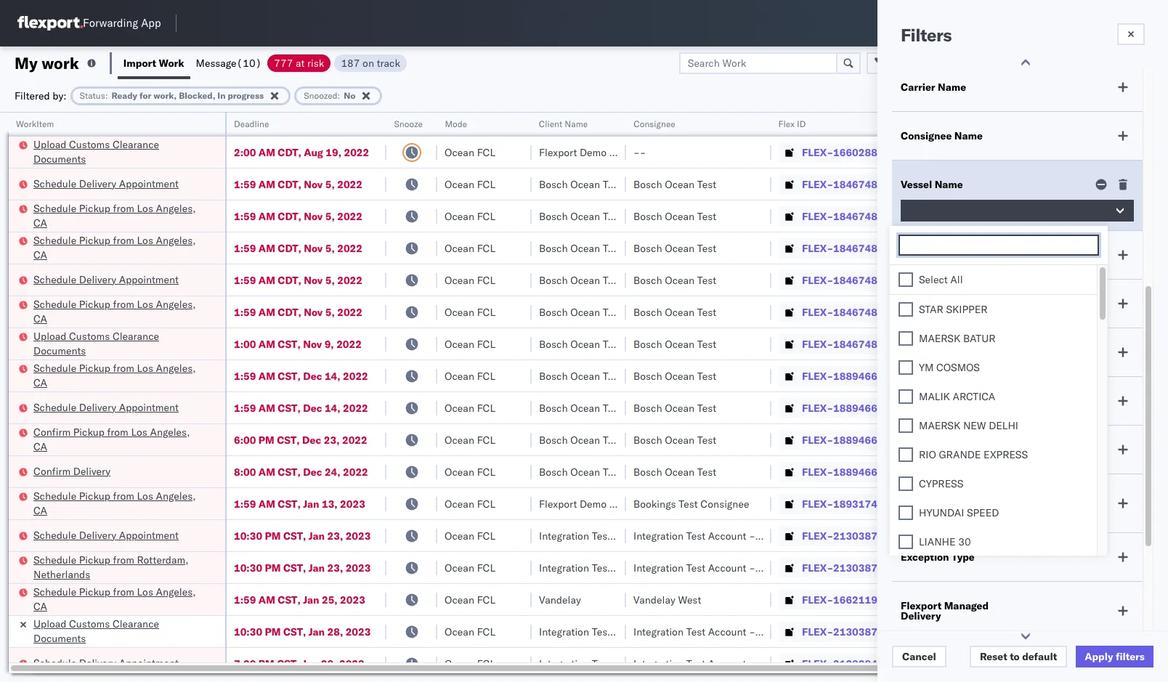 Task type: locate. For each thing, give the bounding box(es) containing it.
exception
[[901, 551, 950, 564]]

list box
[[891, 265, 1098, 683]]

ca inside confirm pickup from los angeles, ca
[[33, 440, 47, 453]]

express
[[984, 449, 1029, 462]]

lagerfeld down flex-1893174
[[780, 530, 823, 543]]

: for status
[[105, 90, 108, 101]]

abcdefg78456546 for 1:59 am cst, dec 14, 2022
[[990, 402, 1088, 415]]

3 flex- from the top
[[803, 210, 834, 223]]

numbers inside "button"
[[1043, 118, 1079, 129]]

2 1846748 from the top
[[834, 210, 878, 223]]

Search Shipments (/) text field
[[891, 12, 1031, 34]]

ceau7522281, hlxu6269489, hlxu8034992 up 'quoted delivery date'
[[896, 209, 1121, 222]]

1 vertical spatial upload
[[33, 330, 66, 343]]

4 flex-1846748 from the top
[[803, 274, 878, 287]]

flex-2130387 down flex-1662119
[[803, 626, 878, 639]]

cst, up 1:59 am cst, jan 25, 2023
[[283, 562, 306, 575]]

uetu5238478 up arctica at bottom right
[[973, 369, 1044, 382]]

batch action button
[[1064, 52, 1160, 74]]

2 lhuu7894563, from the top
[[896, 401, 971, 414]]

confirm delivery
[[33, 465, 111, 478]]

0 vertical spatial 23,
[[324, 434, 340, 447]]

2023 down the 1:59 am cst, jan 13, 2023
[[346, 530, 371, 543]]

resize handle column header for deadline
[[369, 113, 387, 683]]

pm right 7:30
[[259, 658, 275, 671]]

ready
[[112, 90, 137, 101], [901, 492, 932, 505]]

1 vertical spatial upload customs clearance documents
[[33, 330, 159, 357]]

0 vertical spatial upload
[[33, 138, 66, 151]]

name up caiu7969337
[[955, 129, 984, 142]]

schedule delivery appointment for 10:30 pm cst, jan 23, 2023
[[33, 529, 179, 542]]

flex-2130387 down flex-1893174
[[803, 530, 878, 543]]

schedule pickup from los angeles, ca
[[33, 202, 196, 229], [33, 234, 196, 261], [33, 298, 196, 325], [33, 362, 196, 389], [33, 490, 196, 517], [33, 586, 196, 613]]

1 ceau7522281, from the top
[[896, 177, 970, 190]]

schedule delivery appointment link for 1:59 am cst, dec 14, 2022
[[33, 400, 179, 415]]

lhuu7894563, uetu5238478 up arctica at bottom right
[[896, 369, 1044, 382]]

13 ocean fcl from the top
[[445, 530, 496, 543]]

0 vertical spatial work
[[159, 56, 184, 69]]

2 schedule delivery appointment button from the top
[[33, 272, 179, 288]]

schedule pickup from los angeles, ca for schedule pickup from los angeles, ca link related to fifth the "schedule pickup from los angeles, ca" button from the bottom of the page
[[33, 234, 196, 261]]

-- right 'managed'
[[990, 594, 1003, 607]]

lagerfeld up flex-1662119
[[780, 562, 823, 575]]

0 vertical spatial upload customs clearance documents link
[[33, 137, 206, 166]]

4 hlxu6269489, from the top
[[973, 273, 1047, 286]]

delivery inside 'button'
[[73, 465, 111, 478]]

19,
[[326, 146, 342, 159]]

2022
[[344, 146, 369, 159], [337, 178, 363, 191], [337, 210, 363, 223], [337, 242, 363, 255], [337, 274, 363, 287], [337, 306, 363, 319], [337, 338, 362, 351], [343, 370, 368, 383], [343, 402, 368, 415], [342, 434, 368, 447], [343, 466, 368, 479]]

3 schedule delivery appointment link from the top
[[33, 400, 179, 415]]

-
[[634, 146, 640, 159], [640, 146, 647, 159], [750, 530, 756, 543], [750, 562, 756, 575], [990, 594, 996, 607], [996, 594, 1003, 607], [750, 626, 756, 639], [750, 658, 756, 671]]

0 vertical spatial flexport
[[539, 146, 577, 159]]

1 resize handle column header from the left
[[208, 113, 225, 683]]

: up the workitem button at top
[[105, 90, 108, 101]]

confirm up confirm delivery
[[33, 426, 71, 439]]

0 horizontal spatial :
[[105, 90, 108, 101]]

work item type
[[901, 443, 977, 457]]

flex-2130387 up flex-1662119
[[803, 562, 878, 575]]

documents for 2:00
[[33, 152, 86, 165]]

0 vertical spatial date
[[982, 249, 1006, 262]]

2130387 down 1662119
[[834, 626, 878, 639]]

0 vertical spatial 10:30
[[234, 530, 262, 543]]

ceau7522281, hlxu6269489, hlxu8034992 up all
[[896, 241, 1121, 254]]

1 abcdefg78456546 from the top
[[990, 402, 1088, 415]]

1 schedule delivery appointment link from the top
[[33, 176, 179, 191]]

1 vertical spatial 10:30
[[234, 562, 262, 575]]

777
[[274, 56, 293, 69]]

lhuu7894563, uetu5238478 up maersk new delhi
[[896, 401, 1044, 414]]

1 vertical spatial deadline
[[901, 297, 945, 310]]

2 schedule delivery appointment link from the top
[[33, 272, 179, 287]]

1 vertical spatial 14,
[[325, 402, 341, 415]]

2 ca from the top
[[33, 248, 47, 261]]

1662119
[[834, 594, 878, 607]]

appointment for 1:59 am cdt, nov 5, 2022
[[119, 273, 179, 286]]

4 ceau7522281, from the top
[[896, 273, 970, 286]]

flex-1846748 button
[[779, 174, 881, 194], [779, 174, 881, 194], [779, 206, 881, 226], [779, 206, 881, 226], [779, 238, 881, 258], [779, 238, 881, 258], [779, 270, 881, 290], [779, 270, 881, 290], [779, 302, 881, 322], [779, 302, 881, 322], [779, 334, 881, 354], [779, 334, 881, 354]]

lhuu7894563, for schedule pickup from los angeles, ca
[[896, 369, 971, 382]]

mode
[[445, 118, 467, 129]]

1 karl from the top
[[759, 530, 777, 543]]

6:00
[[234, 434, 256, 447]]

0 vertical spatial 1:59 am cst, dec 14, 2022
[[234, 370, 368, 383]]

maersk up arrival date
[[920, 332, 961, 345]]

deadline down select
[[901, 297, 945, 310]]

cst, up 6:00 pm cst, dec 23, 2022
[[278, 402, 301, 415]]

schedule
[[33, 177, 76, 190], [33, 202, 76, 215], [33, 234, 76, 247], [33, 273, 76, 286], [33, 298, 76, 311], [33, 362, 76, 375], [33, 401, 76, 414], [33, 490, 76, 503], [33, 529, 76, 542], [33, 554, 76, 567], [33, 586, 76, 599], [33, 657, 76, 670]]

date up skipper
[[982, 249, 1006, 262]]

name right vessel
[[935, 178, 964, 191]]

1 vertical spatial confirm
[[33, 465, 71, 478]]

cst,
[[278, 338, 301, 351], [278, 370, 301, 383], [278, 402, 301, 415], [277, 434, 300, 447], [278, 466, 301, 479], [278, 498, 301, 511], [283, 530, 306, 543], [283, 562, 306, 575], [278, 594, 301, 607], [283, 626, 306, 639], [277, 658, 300, 671]]

2 appointment from the top
[[119, 273, 179, 286]]

schedule pickup from los angeles, ca link for first the "schedule pickup from los angeles, ca" button from the top of the page
[[33, 201, 206, 230]]

1 vertical spatial demo
[[580, 498, 607, 511]]

2130387
[[834, 530, 878, 543], [834, 562, 878, 575], [834, 626, 878, 639]]

0 vertical spatial deadline
[[234, 118, 269, 129]]

1:59 am cdt, nov 5, 2022 for third the "schedule pickup from los angeles, ca" button from the top
[[234, 306, 363, 319]]

0 vertical spatial type
[[954, 443, 977, 457]]

1 schedule pickup from los angeles, ca from the top
[[33, 202, 196, 229]]

message
[[196, 56, 237, 69]]

3 test123456 from the top
[[990, 274, 1051, 287]]

10:30 pm cst, jan 23, 2023 up 1:59 am cst, jan 25, 2023
[[234, 562, 371, 575]]

4 schedule delivery appointment button from the top
[[33, 528, 179, 544]]

5 schedule delivery appointment button from the top
[[33, 656, 179, 672]]

los for first the "schedule pickup from los angeles, ca" button from the bottom of the page
[[137, 586, 153, 599]]

container numbers button
[[888, 110, 968, 136]]

speed
[[968, 507, 1000, 520]]

0 vertical spatial maersk
[[920, 332, 961, 345]]

0 horizontal spatial work
[[159, 56, 184, 69]]

-- down "consignee" button
[[634, 146, 647, 159]]

4 schedule pickup from los angeles, ca link from the top
[[33, 361, 206, 390]]

customs
[[69, 138, 110, 151], [69, 330, 110, 343], [953, 492, 995, 505], [69, 618, 110, 631]]

cst, left 9, at the left of page
[[278, 338, 301, 351]]

item
[[929, 443, 951, 457]]

abcdefg78456546 up express
[[990, 434, 1088, 447]]

0 vertical spatial ready
[[112, 90, 137, 101]]

ocean fcl for the schedule delivery appointment link corresponding to 1:59 am cst, dec 14, 2022
[[445, 402, 496, 415]]

lagerfeld down flex-1662119
[[780, 626, 823, 639]]

1 vertical spatial abcdefg78456546
[[990, 434, 1088, 447]]

deadline up 2:00
[[234, 118, 269, 129]]

2 vertical spatial 2130387
[[834, 626, 878, 639]]

snoozed : no
[[304, 90, 356, 101]]

demo
[[580, 146, 607, 159], [580, 498, 607, 511]]

1 lhuu7894563, from the top
[[896, 369, 971, 382]]

cst, down '8:00 am cst, dec 24, 2022'
[[278, 498, 301, 511]]

1 horizontal spatial numbers
[[1043, 118, 1079, 129]]

8 schedule from the top
[[33, 490, 76, 503]]

maeu9408431 up reset to default at the bottom
[[990, 626, 1064, 639]]

5 cdt, from the top
[[278, 274, 302, 287]]

ceau7522281, down vessel name
[[896, 209, 970, 222]]

4 1:59 from the top
[[234, 274, 256, 287]]

abcdefg78456546 up maeu9736123
[[990, 466, 1088, 479]]

gvcu5265864 down the flexport managed delivery
[[896, 625, 967, 638]]

flex-1889466 button
[[779, 366, 881, 386], [779, 366, 881, 386], [779, 398, 881, 418], [779, 398, 881, 418], [779, 430, 881, 450], [779, 430, 881, 450], [779, 462, 881, 482], [779, 462, 881, 482]]

schedule delivery appointment for 1:59 am cdt, nov 5, 2022
[[33, 273, 179, 286]]

3 flex-1889466 from the top
[[803, 434, 878, 447]]

3 ocean fcl from the top
[[445, 210, 496, 223]]

upload customs clearance documents for 2:00 am cdt, aug 19, 2022
[[33, 138, 159, 165]]

uetu5238478 for confirm pickup from los angeles, ca
[[973, 433, 1044, 446]]

2 vertical spatial flexport
[[901, 600, 942, 613]]

10:30 pm cst, jan 23, 2023 for schedule pickup from rotterdam, netherlands
[[234, 562, 371, 575]]

1 confirm from the top
[[33, 426, 71, 439]]

1 horizontal spatial work
[[901, 443, 927, 457]]

1 documents from the top
[[33, 152, 86, 165]]

pickup for confirm pickup from los angeles, ca button
[[73, 426, 105, 439]]

schedule pickup from los angeles, ca link for first the "schedule pickup from los angeles, ca" button from the bottom of the page
[[33, 585, 206, 614]]

: for snoozed
[[338, 90, 340, 101]]

0 vertical spatial flex-2130387
[[803, 530, 878, 543]]

1 vertical spatial 1:59 am cst, dec 14, 2022
[[234, 402, 368, 415]]

2 vertical spatial upload
[[33, 618, 66, 631]]

default
[[1023, 651, 1058, 664]]

0 vertical spatial maeu9408431
[[990, 562, 1064, 575]]

pickup for schedule pickup from rotterdam, netherlands 'button'
[[79, 554, 110, 567]]

1:59 for third the "schedule pickup from los angeles, ca" button from the top
[[234, 306, 256, 319]]

2 vertical spatial flex-2130387
[[803, 626, 878, 639]]

account
[[709, 530, 747, 543], [709, 562, 747, 575], [709, 626, 747, 639], [709, 658, 747, 671]]

lhuu7894563, uetu5238478 down rio grande express
[[896, 465, 1044, 478]]

7 fcl from the top
[[477, 338, 496, 351]]

0 vertical spatial flexport demo consignee
[[539, 146, 659, 159]]

maersk
[[920, 332, 961, 345], [920, 419, 961, 433]]

5 ceau7522281, hlxu6269489, hlxu8034992 from the top
[[896, 305, 1121, 318]]

2 schedule pickup from los angeles, ca button from the top
[[33, 233, 206, 264]]

1:59 am cdt, nov 5, 2022 for first the "schedule pickup from los angeles, ca" button from the top of the page
[[234, 210, 363, 223]]

10:30 up 7:30
[[234, 626, 262, 639]]

workitem
[[16, 118, 54, 129]]

2 5, from the top
[[325, 210, 335, 223]]

consignee inside "consignee" button
[[634, 118, 676, 129]]

carrier
[[901, 81, 936, 94]]

0 vertical spatial 10:30 pm cst, jan 23, 2023
[[234, 530, 371, 543]]

lhuu7894563, uetu5238478 for schedule pickup from los angeles, ca
[[896, 369, 1044, 382]]

1 1846748 from the top
[[834, 178, 878, 191]]

2023
[[340, 498, 366, 511], [346, 530, 371, 543], [346, 562, 371, 575], [340, 594, 366, 607], [346, 626, 371, 639], [339, 658, 365, 671]]

1:59 for first the "schedule pickup from los angeles, ca" button from the top of the page
[[234, 210, 256, 223]]

filters
[[1117, 651, 1146, 664]]

2 upload from the top
[[33, 330, 66, 343]]

name right client
[[565, 118, 588, 129]]

ocean fcl for 5th the "schedule pickup from los angeles, ca" button from the top of the page's schedule pickup from los angeles, ca link
[[445, 498, 496, 511]]

confirm inside 'button'
[[33, 465, 71, 478]]

karl
[[759, 530, 777, 543], [759, 562, 777, 575], [759, 626, 777, 639], [759, 658, 777, 671]]

abcdefg78456546 up delhi
[[990, 402, 1088, 415]]

0 vertical spatial upload customs clearance documents
[[33, 138, 159, 165]]

0 vertical spatial demo
[[580, 146, 607, 159]]

cst, down 1:00 am cst, nov 9, 2022
[[278, 370, 301, 383]]

flexport inside the flexport managed delivery
[[901, 600, 942, 613]]

flexport demo consignee
[[539, 146, 659, 159], [539, 498, 659, 511]]

dec for schedule delivery appointment
[[303, 402, 322, 415]]

malik
[[920, 390, 951, 403]]

workitem button
[[9, 116, 211, 130]]

numbers up ymluw236679313
[[1043, 118, 1079, 129]]

1:59 am cst, dec 14, 2022 for schedule delivery appointment
[[234, 402, 368, 415]]

numbers inside container numbers
[[896, 124, 932, 135]]

schedule delivery appointment button for 10:30 pm cst, jan 23, 2023
[[33, 528, 179, 544]]

10:30 for schedule pickup from rotterdam, netherlands
[[234, 562, 262, 575]]

resize handle column header for mode
[[515, 113, 532, 683]]

1893174
[[834, 498, 878, 511]]

2 vertical spatial documents
[[33, 632, 86, 645]]

10:30 up 1:59 am cst, jan 25, 2023
[[234, 562, 262, 575]]

dec down 1:00 am cst, nov 9, 2022
[[303, 370, 322, 383]]

schedule delivery appointment for 7:30 pm cst, jan 30, 2023
[[33, 657, 179, 670]]

pickup inside schedule pickup from rotterdam, netherlands
[[79, 554, 110, 567]]

uetu5238478
[[973, 369, 1044, 382], [973, 401, 1044, 414], [973, 433, 1044, 446], [973, 465, 1044, 478]]

0 horizontal spatial deadline
[[234, 118, 269, 129]]

2023 right the 28,
[[346, 626, 371, 639]]

resize handle column header for workitem
[[208, 113, 225, 683]]

lhuu7894563, uetu5238478 down maersk new delhi
[[896, 433, 1044, 446]]

ym
[[920, 361, 934, 374]]

flex-2130384 button
[[779, 654, 881, 674], [779, 654, 881, 674]]

3 1:59 am cdt, nov 5, 2022 from the top
[[234, 242, 363, 255]]

1 vertical spatial 10:30 pm cst, jan 23, 2023
[[234, 562, 371, 575]]

fcl
[[477, 146, 496, 159], [477, 178, 496, 191], [477, 210, 496, 223], [477, 242, 496, 255], [477, 274, 496, 287], [477, 306, 496, 319], [477, 338, 496, 351], [477, 370, 496, 383], [477, 402, 496, 415], [477, 434, 496, 447], [477, 466, 496, 479], [477, 498, 496, 511], [477, 530, 496, 543], [477, 562, 496, 575], [477, 594, 496, 607], [477, 626, 496, 639], [477, 658, 496, 671]]

jan
[[303, 498, 320, 511], [309, 530, 325, 543], [309, 562, 325, 575], [303, 594, 320, 607], [309, 626, 325, 639], [302, 658, 319, 671]]

2 vertical spatial upload customs clearance documents
[[33, 618, 159, 645]]

jan up 25, at the bottom of page
[[309, 562, 325, 575]]

integration
[[634, 530, 684, 543], [634, 562, 684, 575], [634, 626, 684, 639], [634, 658, 684, 671]]

7:30
[[234, 658, 256, 671]]

0 vertical spatial abcdefg78456546
[[990, 402, 1088, 415]]

2:00 am cdt, aug 19, 2022
[[234, 146, 369, 159]]

2 vertical spatial abcdefg78456546
[[990, 466, 1088, 479]]

on
[[363, 56, 374, 69]]

1 vertical spatial upload customs clearance documents link
[[33, 329, 206, 358]]

appointment for 1:59 am cst, dec 14, 2022
[[119, 401, 179, 414]]

3 hlxu6269489, from the top
[[973, 241, 1047, 254]]

account for the schedule delivery appointment link corresponding to 7:30 pm cst, jan 30, 2023
[[709, 658, 747, 671]]

4 1846748 from the top
[[834, 274, 878, 287]]

2 upload customs clearance documents from the top
[[33, 330, 159, 357]]

1 vertical spatial documents
[[33, 344, 86, 357]]

0 vertical spatial upload customs clearance documents button
[[33, 137, 206, 168]]

: left no
[[338, 90, 340, 101]]

2 vertical spatial gvcu5265864
[[896, 625, 967, 638]]

lhuu7894563, uetu5238478 for schedule delivery appointment
[[896, 401, 1044, 414]]

resize handle column header
[[208, 113, 225, 683], [369, 113, 387, 683], [420, 113, 438, 683], [515, 113, 532, 683], [609, 113, 627, 683], [755, 113, 772, 683], [871, 113, 888, 683], [965, 113, 983, 683], [1132, 113, 1149, 683], [1147, 113, 1165, 683]]

1 vertical spatial flexport
[[539, 498, 577, 511]]

1 upload from the top
[[33, 138, 66, 151]]

name right carrier
[[939, 81, 967, 94]]

ceau7522281, hlxu6269489, hlxu8034992 down ymluw236679313
[[896, 177, 1121, 190]]

1 horizontal spatial --
[[990, 594, 1003, 607]]

1 horizontal spatial vandelay
[[634, 594, 676, 607]]

5, for schedule pickup from los angeles, ca link corresponding to first the "schedule pickup from los angeles, ca" button from the top of the page
[[325, 210, 335, 223]]

5 schedule pickup from los angeles, ca link from the top
[[33, 489, 206, 518]]

8 fcl from the top
[[477, 370, 496, 383]]

cst, up 10:30 pm cst, jan 28, 2023
[[278, 594, 301, 607]]

2130387 for schedule pickup from rotterdam, netherlands
[[834, 562, 878, 575]]

2130387 up 1662119
[[834, 562, 878, 575]]

1 5, from the top
[[325, 178, 335, 191]]

appointment for 7:30 pm cst, jan 30, 2023
[[119, 657, 179, 670]]

gvcu5265864 up exception
[[896, 529, 967, 542]]

date up ym cosmos
[[937, 346, 960, 359]]

schedule pickup from los angeles, ca link
[[33, 201, 206, 230], [33, 233, 206, 262], [33, 297, 206, 326], [33, 361, 206, 390], [33, 489, 206, 518], [33, 585, 206, 614]]

name inside button
[[565, 118, 588, 129]]

maersk up the item
[[920, 419, 961, 433]]

6 cdt, from the top
[[278, 306, 302, 319]]

1 2130387 from the top
[[834, 530, 878, 543]]

schedule pickup from los angeles, ca for schedule pickup from los angeles, ca link corresponding to 3rd the "schedule pickup from los angeles, ca" button from the bottom
[[33, 362, 196, 389]]

2 hlxu8034992 from the top
[[1050, 209, 1121, 222]]

14,
[[325, 370, 341, 383], [325, 402, 341, 415]]

17 flex- from the top
[[803, 658, 834, 671]]

flex-1660288
[[803, 146, 878, 159]]

1 horizontal spatial ready
[[901, 492, 932, 505]]

ocean fcl
[[445, 146, 496, 159], [445, 178, 496, 191], [445, 210, 496, 223], [445, 242, 496, 255], [445, 274, 496, 287], [445, 306, 496, 319], [445, 338, 496, 351], [445, 370, 496, 383], [445, 402, 496, 415], [445, 434, 496, 447], [445, 466, 496, 479], [445, 498, 496, 511], [445, 530, 496, 543], [445, 562, 496, 575], [445, 594, 496, 607], [445, 626, 496, 639], [445, 658, 496, 671]]

ceau7522281, down quoted
[[896, 273, 970, 286]]

0 vertical spatial 14,
[[325, 370, 341, 383]]

1 vertical spatial 2130387
[[834, 562, 878, 575]]

schedule pickup from los angeles, ca link for 3rd the "schedule pickup from los angeles, ca" button from the bottom
[[33, 361, 206, 390]]

pickup for first the "schedule pickup from los angeles, ca" button from the bottom of the page
[[79, 586, 110, 599]]

jan left the 28,
[[309, 626, 325, 639]]

upload customs clearance documents
[[33, 138, 159, 165], [33, 330, 159, 357], [33, 618, 159, 645]]

10:30 down the 1:59 am cst, jan 13, 2023
[[234, 530, 262, 543]]

6:00 pm cst, dec 23, 2022
[[234, 434, 368, 447]]

5 test123456 from the top
[[990, 338, 1051, 351]]

23, for rotterdam,
[[328, 562, 343, 575]]

4 flex-1889466 from the top
[[803, 466, 878, 479]]

cdt,
[[278, 146, 302, 159], [278, 178, 302, 191], [278, 210, 302, 223], [278, 242, 302, 255], [278, 274, 302, 287], [278, 306, 302, 319]]

1 upload customs clearance documents link from the top
[[33, 137, 206, 166]]

6 hlxu8034992 from the top
[[1050, 337, 1121, 350]]

2 vertical spatial upload customs clearance documents link
[[33, 617, 206, 646]]

ceau7522281, hlxu6269489, hlxu8034992
[[896, 177, 1121, 190], [896, 209, 1121, 222], [896, 241, 1121, 254], [896, 273, 1121, 286], [896, 305, 1121, 318], [896, 337, 1121, 350]]

demo down client name button
[[580, 146, 607, 159]]

upload
[[33, 138, 66, 151], [33, 330, 66, 343], [33, 618, 66, 631]]

10 schedule from the top
[[33, 554, 76, 567]]

1 vertical spatial date
[[937, 346, 960, 359]]

23, down 13,
[[328, 530, 343, 543]]

1 vertical spatial maersk
[[920, 419, 961, 433]]

uetu5238478 down delhi
[[973, 433, 1044, 446]]

ceau7522281, down caiu7969337
[[896, 177, 970, 190]]

flex-1893174 button
[[779, 494, 881, 514], [779, 494, 881, 514]]

1 vertical spatial maeu9408431
[[990, 626, 1064, 639]]

6 1:59 from the top
[[234, 370, 256, 383]]

maeu9408431 down maeu9736123
[[990, 562, 1064, 575]]

pickup inside confirm pickup from los angeles, ca
[[73, 426, 105, 439]]

None text field
[[904, 240, 1098, 252]]

gvcu5265864 for schedule delivery appointment
[[896, 529, 967, 542]]

1 uetu5238478 from the top
[[973, 369, 1044, 382]]

1 vertical spatial flexport demo consignee
[[539, 498, 659, 511]]

schedule inside schedule pickup from rotterdam, netherlands
[[33, 554, 76, 567]]

cdt, for 2:00 am cdt, aug 19, 2022 upload customs clearance documents link
[[278, 146, 302, 159]]

work left the item
[[901, 443, 927, 457]]

23, up 25, at the bottom of page
[[328, 562, 343, 575]]

ceau7522281, up ym
[[896, 337, 970, 350]]

uetu5238478 up delhi
[[973, 401, 1044, 414]]

delivery inside the flexport managed delivery
[[901, 610, 942, 623]]

confirm down confirm pickup from los angeles, ca
[[33, 465, 71, 478]]

vandelay for vandelay
[[539, 594, 581, 607]]

lhuu7894563, down rio
[[896, 465, 971, 478]]

abcdefg78456546
[[990, 402, 1088, 415], [990, 434, 1088, 447], [990, 466, 1088, 479]]

los inside confirm pickup from los angeles, ca
[[131, 426, 147, 439]]

0 horizontal spatial ready
[[112, 90, 137, 101]]

maersk for maersk batur
[[920, 332, 961, 345]]

2 flex-1889466 from the top
[[803, 402, 878, 415]]

cst, down 10:30 pm cst, jan 28, 2023
[[277, 658, 300, 671]]

0 vertical spatial confirm
[[33, 426, 71, 439]]

1:00
[[234, 338, 256, 351]]

4 ocean fcl from the top
[[445, 242, 496, 255]]

cst, for 10:30 pm cst, jan 23, 2023's the schedule delivery appointment link
[[283, 530, 306, 543]]

ceau7522281, hlxu6269489, hlxu8034992 up skipper
[[896, 273, 1121, 286]]

3 schedule pickup from los angeles, ca button from the top
[[33, 297, 206, 328]]

lhuu7894563, up rio
[[896, 433, 971, 446]]

10:30 pm cst, jan 23, 2023 down the 1:59 am cst, jan 13, 2023
[[234, 530, 371, 543]]

ceau7522281, down select
[[896, 305, 970, 318]]

clearance
[[113, 138, 159, 151], [113, 330, 159, 343], [901, 502, 951, 515], [113, 618, 159, 631]]

9 1:59 from the top
[[234, 594, 256, 607]]

1 vertical spatial upload customs clearance documents button
[[33, 329, 206, 359]]

dec
[[303, 370, 322, 383], [303, 402, 322, 415], [302, 434, 322, 447], [303, 466, 322, 479]]

confirm inside confirm pickup from los angeles, ca
[[33, 426, 71, 439]]

2 vertical spatial 10:30
[[234, 626, 262, 639]]

lhuu7894563, up malik
[[896, 369, 971, 382]]

resize handle column header for consignee
[[755, 113, 772, 683]]

maeu9408431 for 10:30 pm cst, jan 23, 2023
[[990, 562, 1064, 575]]

demo left bookings
[[580, 498, 607, 511]]

work right import
[[159, 56, 184, 69]]

11 flex- from the top
[[803, 466, 834, 479]]

0 vertical spatial documents
[[33, 152, 86, 165]]

cdt, for schedule pickup from los angeles, ca link related to fifth the "schedule pickup from los angeles, ca" button from the bottom of the page
[[278, 242, 302, 255]]

type down 30
[[952, 551, 975, 564]]

2 vertical spatial 23,
[[328, 562, 343, 575]]

3 1889466 from the top
[[834, 434, 878, 447]]

numbers down container on the top of the page
[[896, 124, 932, 135]]

resize handle column header for flex id
[[871, 113, 888, 683]]

3 lhuu7894563, from the top
[[896, 433, 971, 446]]

consignee
[[634, 118, 676, 129], [901, 129, 953, 142], [610, 146, 659, 159], [610, 498, 659, 511], [701, 498, 750, 511]]

flex-2130387 for schedule pickup from rotterdam, netherlands
[[803, 562, 878, 575]]

1 vertical spatial flex-2130387
[[803, 562, 878, 575]]

exception type
[[901, 551, 975, 564]]

flexport demo consignee for -
[[539, 146, 659, 159]]

dec up '8:00 am cst, dec 24, 2022'
[[302, 434, 322, 447]]

7 ca from the top
[[33, 600, 47, 613]]

app
[[141, 16, 161, 30]]

5 ca from the top
[[33, 440, 47, 453]]

8:00 am cst, dec 24, 2022
[[234, 466, 368, 479]]

hlxu6269489, for the upload customs clearance documents button for 1:00 am cst, nov 9, 2022
[[973, 337, 1047, 350]]

work
[[42, 53, 79, 73]]

flexport managed delivery
[[901, 600, 990, 623]]

vandelay for vandelay west
[[634, 594, 676, 607]]

3 karl from the top
[[759, 626, 777, 639]]

flex-1660288 button
[[779, 142, 881, 162], [779, 142, 881, 162]]

lianhe
[[920, 536, 956, 549]]

resize handle column header for client name
[[609, 113, 627, 683]]

cst, down the 1:59 am cst, jan 13, 2023
[[283, 530, 306, 543]]

3 upload from the top
[[33, 618, 66, 631]]

14, down 9, at the left of page
[[325, 370, 341, 383]]

2 gvcu5265864 from the top
[[896, 561, 967, 574]]

los for fifth the "schedule pickup from los angeles, ca" button from the bottom of the page
[[137, 234, 153, 247]]

3 ceau7522281, from the top
[[896, 241, 970, 254]]

uetu5238478 for schedule pickup from los angeles, ca
[[973, 369, 1044, 382]]

6 hlxu6269489, from the top
[[973, 337, 1047, 350]]

16 flex- from the top
[[803, 626, 834, 639]]

ceau7522281, hlxu6269489, hlxu8034992 down skipper
[[896, 337, 1121, 350]]

schedule pickup from los angeles, ca link for fifth the "schedule pickup from los angeles, ca" button from the bottom of the page
[[33, 233, 206, 262]]

arctica
[[953, 390, 996, 403]]

0 horizontal spatial numbers
[[896, 124, 932, 135]]

ocean fcl for 1:00 am cst, nov 9, 2022 upload customs clearance documents link
[[445, 338, 496, 351]]

1 horizontal spatial :
[[338, 90, 340, 101]]

None checkbox
[[899, 273, 914, 287], [899, 331, 914, 346], [899, 361, 914, 375], [899, 273, 914, 287], [899, 331, 914, 346], [899, 361, 914, 375]]

10:30 pm cst, jan 28, 2023
[[234, 626, 371, 639]]

0 vertical spatial --
[[634, 146, 647, 159]]

numbers for mbl/mawb numbers
[[1043, 118, 1079, 129]]

8 ocean fcl from the top
[[445, 370, 496, 383]]

cst, for confirm pickup from los angeles, ca link at the left bottom of the page
[[277, 434, 300, 447]]

flex
[[779, 118, 796, 129]]

pickup for first the "schedule pickup from los angeles, ca" button from the top of the page
[[79, 202, 110, 215]]

4 test123456 from the top
[[990, 306, 1051, 319]]

1 vertical spatial gvcu5265864
[[896, 561, 967, 574]]

hlxu6269489, for third the "schedule pickup from los angeles, ca" button from the top
[[973, 305, 1047, 318]]

mode button
[[438, 116, 518, 130]]

resize handle column header for container numbers
[[965, 113, 983, 683]]

14, up 6:00 pm cst, dec 23, 2022
[[325, 402, 341, 415]]

ready inside ready for customs clearance
[[901, 492, 932, 505]]

bookings test consignee
[[634, 498, 750, 511]]

test
[[603, 178, 623, 191], [698, 178, 717, 191], [603, 210, 623, 223], [698, 210, 717, 223], [603, 242, 623, 255], [698, 242, 717, 255], [603, 274, 623, 287], [698, 274, 717, 287], [603, 306, 623, 319], [698, 306, 717, 319], [603, 338, 623, 351], [698, 338, 717, 351], [603, 370, 623, 383], [698, 370, 717, 383], [603, 402, 623, 415], [698, 402, 717, 415], [603, 434, 623, 447], [698, 434, 717, 447], [603, 466, 623, 479], [698, 466, 717, 479], [679, 498, 698, 511], [687, 530, 706, 543], [687, 562, 706, 575], [687, 626, 706, 639], [687, 658, 706, 671]]

9 schedule from the top
[[33, 529, 76, 542]]

2 upload customs clearance documents link from the top
[[33, 329, 206, 358]]

12 am from the top
[[259, 594, 275, 607]]

pickup
[[79, 202, 110, 215], [79, 234, 110, 247], [79, 298, 110, 311], [79, 362, 110, 375], [73, 426, 105, 439], [79, 490, 110, 503], [79, 554, 110, 567], [79, 586, 110, 599]]

0 vertical spatial 2130387
[[834, 530, 878, 543]]

lagerfeld left 2130384
[[780, 658, 823, 671]]

10 ocean fcl from the top
[[445, 434, 496, 447]]

1 vertical spatial ready
[[901, 492, 932, 505]]

5 schedule from the top
[[33, 298, 76, 311]]

None checkbox
[[899, 302, 914, 317], [899, 390, 914, 404], [899, 419, 914, 433], [899, 448, 914, 462], [899, 477, 914, 491], [899, 506, 914, 521], [899, 535, 914, 550], [899, 302, 914, 317], [899, 390, 914, 404], [899, 419, 914, 433], [899, 448, 914, 462], [899, 477, 914, 491], [899, 506, 914, 521], [899, 535, 914, 550]]

ceau7522281, for fifth the "schedule pickup from los angeles, ca" button from the bottom of the page
[[896, 241, 970, 254]]

ceau7522281, up select
[[896, 241, 970, 254]]

uetu5238478 down express
[[973, 465, 1044, 478]]

0 horizontal spatial vandelay
[[539, 594, 581, 607]]

upload customs clearance documents link for 2:00 am cdt, aug 19, 2022
[[33, 137, 206, 166]]

bosch
[[539, 178, 568, 191], [634, 178, 663, 191], [539, 210, 568, 223], [634, 210, 663, 223], [539, 242, 568, 255], [634, 242, 663, 255], [539, 274, 568, 287], [634, 274, 663, 287], [539, 306, 568, 319], [634, 306, 663, 319], [539, 338, 568, 351], [634, 338, 663, 351], [539, 370, 568, 383], [634, 370, 663, 383], [539, 402, 568, 415], [634, 402, 663, 415], [539, 434, 568, 447], [634, 434, 663, 447], [539, 466, 568, 479], [634, 466, 663, 479]]

lhuu7894563, down ym
[[896, 401, 971, 414]]

8 1:59 from the top
[[234, 498, 256, 511]]

1 vertical spatial work
[[901, 443, 927, 457]]

from
[[113, 202, 134, 215], [113, 234, 134, 247], [113, 298, 134, 311], [113, 362, 134, 375], [107, 426, 129, 439], [113, 490, 134, 503], [113, 554, 134, 567], [113, 586, 134, 599]]

0 vertical spatial gvcu5265864
[[896, 529, 967, 542]]

gvcu5265864 down "lianhe"
[[896, 561, 967, 574]]

2:00
[[234, 146, 256, 159]]

1 maersk from the top
[[920, 332, 961, 345]]

jan left '30,'
[[302, 658, 319, 671]]

work
[[159, 56, 184, 69], [901, 443, 927, 457]]

6 am from the top
[[259, 306, 275, 319]]

1 horizontal spatial deadline
[[901, 297, 945, 310]]

cst, for the schedule delivery appointment link corresponding to 7:30 pm cst, jan 30, 2023
[[277, 658, 300, 671]]



Task type: vqa. For each thing, say whether or not it's contained in the screenshot.
schedule delivery appointment corresponding to 7:30 PM CST, Jan 30, 2023
yes



Task type: describe. For each thing, give the bounding box(es) containing it.
4 lagerfeld from the top
[[780, 658, 823, 671]]

from inside schedule pickup from rotterdam, netherlands
[[113, 554, 134, 567]]

abcdefg78456546 for 6:00 pm cst, dec 23, 2022
[[990, 434, 1088, 447]]

los for first the "schedule pickup from los angeles, ca" button from the top of the page
[[137, 202, 153, 215]]

cdt, for schedule pickup from los angeles, ca link corresponding to first the "schedule pickup from los angeles, ca" button from the top of the page
[[278, 210, 302, 223]]

blocked,
[[179, 90, 215, 101]]

11 ocean fcl from the top
[[445, 466, 496, 479]]

9 am from the top
[[259, 402, 275, 415]]

work,
[[154, 90, 177, 101]]

4 flex- from the top
[[803, 242, 834, 255]]

aug
[[304, 146, 323, 159]]

demo for -
[[580, 146, 607, 159]]

flexport for bookings test consignee
[[539, 498, 577, 511]]

ceau7522281, for the upload customs clearance documents button for 1:00 am cst, nov 9, 2022
[[896, 337, 970, 350]]

3 documents from the top
[[33, 632, 86, 645]]

1 fcl from the top
[[477, 146, 496, 159]]

schedule delivery appointment button for 1:59 am cst, dec 14, 2022
[[33, 400, 179, 416]]

3 account from the top
[[709, 626, 747, 639]]

11 fcl from the top
[[477, 466, 496, 479]]

6 ceau7522281, hlxu6269489, hlxu8034992 from the top
[[896, 337, 1121, 350]]

2023 up 1:59 am cst, jan 25, 2023
[[346, 562, 371, 575]]

flex id button
[[772, 116, 874, 130]]

batch action
[[1087, 56, 1150, 69]]

upload for 1:00 am cst, nov 9, 2022
[[33, 330, 66, 343]]

cst, for the schedule delivery appointment link corresponding to 1:59 am cst, dec 14, 2022
[[278, 402, 301, 415]]

new
[[964, 419, 987, 433]]

1 integration test account - karl lagerfeld from the top
[[634, 530, 823, 543]]

schedule pickup from los angeles, ca for schedule pickup from los angeles, ca link for first the "schedule pickup from los angeles, ca" button from the bottom of the page
[[33, 586, 196, 613]]

ocean fcl for schedule pickup from los angeles, ca link for first the "schedule pickup from los angeles, ca" button from the bottom of the page
[[445, 594, 496, 607]]

star
[[920, 303, 944, 316]]

14, for schedule delivery appointment
[[325, 402, 341, 415]]

10 flex- from the top
[[803, 434, 834, 447]]

flex-1662119
[[803, 594, 878, 607]]

1 vertical spatial 23,
[[328, 530, 343, 543]]

name for vessel name
[[935, 178, 964, 191]]

pm up 1:59 am cst, jan 25, 2023
[[265, 562, 281, 575]]

ocean fcl for schedule pickup from los angeles, ca link corresponding to first the "schedule pickup from los angeles, ca" button from the top of the page
[[445, 210, 496, 223]]

2 lagerfeld from the top
[[780, 562, 823, 575]]

confirm for confirm pickup from los angeles, ca
[[33, 426, 71, 439]]

work inside button
[[159, 56, 184, 69]]

hlxu6269489, for fifth the "schedule pickup from los angeles, ca" button from the bottom of the page
[[973, 241, 1047, 254]]

filtered
[[15, 89, 50, 102]]

forwarding app link
[[17, 16, 161, 31]]

skipper
[[947, 303, 988, 316]]

4 uetu5238478 from the top
[[973, 465, 1044, 478]]

ready for customs clearance
[[901, 492, 995, 515]]

4 lhuu7894563, from the top
[[896, 465, 971, 478]]

pm down the 1:59 am cst, jan 13, 2023
[[265, 530, 281, 543]]

4 schedule pickup from los angeles, ca button from the top
[[33, 361, 206, 391]]

clearance inside ready for customs clearance
[[901, 502, 951, 515]]

filters
[[901, 24, 952, 46]]

12 schedule from the top
[[33, 657, 76, 670]]

1 am from the top
[[259, 146, 275, 159]]

rio grande express
[[920, 449, 1029, 462]]

3 2130387 from the top
[[834, 626, 878, 639]]

10:30 for schedule delivery appointment
[[234, 530, 262, 543]]

schedule delivery appointment button for 7:30 pm cst, jan 30, 2023
[[33, 656, 179, 672]]

maersk new delhi
[[920, 419, 1019, 433]]

24,
[[325, 466, 341, 479]]

import work
[[123, 56, 184, 69]]

1 schedule pickup from los angeles, ca button from the top
[[33, 201, 206, 232]]

at
[[296, 56, 305, 69]]

cdt, for schedule pickup from los angeles, ca link corresponding to third the "schedule pickup from los angeles, ca" button from the top
[[278, 306, 302, 319]]

1 integration from the top
[[634, 530, 684, 543]]

name for client name
[[565, 118, 588, 129]]

2 ceau7522281, hlxu6269489, hlxu8034992 from the top
[[896, 209, 1121, 222]]

3 ceau7522281, hlxu6269489, hlxu8034992 from the top
[[896, 241, 1121, 254]]

30,
[[321, 658, 337, 671]]

1:00 am cst, nov 9, 2022
[[234, 338, 362, 351]]

cst, up the 1:59 am cst, jan 13, 2023
[[278, 466, 301, 479]]

Search Work text field
[[680, 52, 838, 74]]

8:00
[[234, 466, 256, 479]]

flexport. image
[[17, 16, 83, 31]]

12 flex- from the top
[[803, 498, 834, 511]]

actions
[[1114, 118, 1145, 129]]

pm up 7:30 pm cst, jan 30, 2023
[[265, 626, 281, 639]]

select all
[[920, 273, 964, 286]]

2 test123456 from the top
[[990, 242, 1051, 255]]

confirm for confirm delivery
[[33, 465, 71, 478]]

3 hlxu8034992 from the top
[[1050, 241, 1121, 254]]

ymluw236679313
[[990, 146, 1084, 159]]

1889466 for schedule delivery appointment
[[834, 402, 878, 415]]

5 schedule pickup from los angeles, ca button from the top
[[33, 489, 206, 519]]

schedule delivery appointment button for 1:59 am cdt, nov 5, 2022
[[33, 272, 179, 288]]

client
[[539, 118, 563, 129]]

delhi
[[990, 419, 1019, 433]]

angeles, inside confirm pickup from los angeles, ca
[[150, 426, 190, 439]]

cancel button
[[893, 646, 947, 668]]

flexport demo consignee for bookings
[[539, 498, 659, 511]]

1 horizontal spatial date
[[982, 249, 1006, 262]]

2 schedule from the top
[[33, 202, 76, 215]]

schedule pickup from los angeles, ca link for 5th the "schedule pickup from los angeles, ca" button from the top of the page
[[33, 489, 206, 518]]

cst, for schedule pickup from los angeles, ca link corresponding to 3rd the "schedule pickup from los angeles, ca" button from the bottom
[[278, 370, 301, 383]]

snoozed
[[304, 90, 338, 101]]

jan down 13,
[[309, 530, 325, 543]]

4 5, from the top
[[325, 274, 335, 287]]

abcdefg78456546 for 8:00 am cst, dec 24, 2022
[[990, 466, 1088, 479]]

for
[[934, 492, 950, 505]]

flex-2130387 for schedule delivery appointment
[[803, 530, 878, 543]]

vessel name
[[901, 178, 964, 191]]

client name
[[539, 118, 588, 129]]

flex-2130384
[[803, 658, 878, 671]]

account for 10:30 pm cst, jan 23, 2023's the schedule delivery appointment link
[[709, 530, 747, 543]]

1:59 am cst, jan 13, 2023
[[234, 498, 366, 511]]

3 upload customs clearance documents link from the top
[[33, 617, 206, 646]]

vandelay west
[[634, 594, 702, 607]]

appointment for 10:30 pm cst, jan 23, 2023
[[119, 529, 179, 542]]

0 horizontal spatial --
[[634, 146, 647, 159]]

3 upload customs clearance documents from the top
[[33, 618, 159, 645]]

9 flex- from the top
[[803, 402, 834, 415]]

by:
[[53, 89, 67, 102]]

no
[[344, 90, 356, 101]]

17 fcl from the top
[[477, 658, 496, 671]]

ceau7522281, for 1:59 am cdt, nov 5, 2022's schedule delivery appointment button
[[896, 273, 970, 286]]

6 flex- from the top
[[803, 306, 834, 319]]

4 1:59 am cdt, nov 5, 2022 from the top
[[234, 274, 363, 287]]

0 horizontal spatial date
[[937, 346, 960, 359]]

import
[[123, 56, 156, 69]]

los for 3rd the "schedule pickup from los angeles, ca" button from the bottom
[[137, 362, 153, 375]]

4 1889466 from the top
[[834, 466, 878, 479]]

schedule pickup from los angeles, ca for schedule pickup from los angeles, ca link corresponding to first the "schedule pickup from los angeles, ca" button from the top of the page
[[33, 202, 196, 229]]

ocean fcl for the schedule delivery appointment link corresponding to 7:30 pm cst, jan 30, 2023
[[445, 658, 496, 671]]

16 fcl from the top
[[477, 626, 496, 639]]

4 integration test account - karl lagerfeld from the top
[[634, 658, 823, 671]]

5 1846748 from the top
[[834, 306, 878, 319]]

customs inside ready for customs clearance
[[953, 492, 995, 505]]

los for 5th the "schedule pickup from los angeles, ca" button from the top of the page
[[137, 490, 153, 503]]

operator
[[901, 395, 945, 408]]

2 cdt, from the top
[[278, 178, 302, 191]]

list box containing select all
[[891, 265, 1098, 683]]

ocean fcl for 2:00 am cdt, aug 19, 2022 upload customs clearance documents link
[[445, 146, 496, 159]]

ocean fcl for confirm pickup from los angeles, ca link at the left bottom of the page
[[445, 434, 496, 447]]

pickup for 3rd the "schedule pickup from los angeles, ca" button from the bottom
[[79, 362, 110, 375]]

1 vertical spatial type
[[952, 551, 975, 564]]

2023 right '30,'
[[339, 658, 365, 671]]

5, for schedule pickup from los angeles, ca link corresponding to third the "schedule pickup from los angeles, ca" button from the top
[[325, 306, 335, 319]]

1:59 am cdt, nov 5, 2022 for fifth the "schedule pickup from los angeles, ca" button from the bottom of the page
[[234, 242, 363, 255]]

deadline inside button
[[234, 118, 269, 129]]

nyku9743990
[[896, 657, 967, 670]]

10:30 pm cst, jan 23, 2023 for schedule delivery appointment
[[234, 530, 371, 543]]

gvcu5265864 for schedule pickup from rotterdam, netherlands
[[896, 561, 967, 574]]

5 am from the top
[[259, 274, 275, 287]]

ocean fcl for 10:30 pm cst, jan 23, 2023's the schedule delivery appointment link
[[445, 530, 496, 543]]

account for schedule pickup from rotterdam, netherlands "link"
[[709, 562, 747, 575]]

16 ocean fcl from the top
[[445, 626, 496, 639]]

1 1:59 am cdt, nov 5, 2022 from the top
[[234, 178, 363, 191]]

ocean fcl for schedule pickup from los angeles, ca link related to fifth the "schedule pickup from los angeles, ca" button from the bottom of the page
[[445, 242, 496, 255]]

netherlands
[[33, 568, 90, 581]]

8 flex- from the top
[[803, 370, 834, 383]]

maersk for maersk new delhi
[[920, 419, 961, 433]]

10 fcl from the top
[[477, 434, 496, 447]]

ocean fcl for schedule pickup from los angeles, ca link corresponding to third the "schedule pickup from los angeles, ca" button from the top
[[445, 306, 496, 319]]

2130387 for schedule delivery appointment
[[834, 530, 878, 543]]

flexport for --
[[539, 146, 577, 159]]

schedule pickup from los angeles, ca for 5th the "schedule pickup from los angeles, ca" button from the top of the page's schedule pickup from los angeles, ca link
[[33, 490, 196, 517]]

3 integration test account - karl lagerfeld from the top
[[634, 626, 823, 639]]

abcd1234560
[[896, 593, 968, 606]]

managed
[[945, 600, 990, 613]]

12 fcl from the top
[[477, 498, 496, 511]]

upload customs clearance documents button for 1:00 am cst, nov 9, 2022
[[33, 329, 206, 359]]

4 integration from the top
[[634, 658, 684, 671]]

container
[[896, 113, 935, 124]]

1 hlxu8034992 from the top
[[1050, 177, 1121, 190]]

8 am from the top
[[259, 370, 275, 383]]

5 flex-1846748 from the top
[[803, 306, 878, 319]]

dec left "24," at the bottom left of the page
[[303, 466, 322, 479]]

pm right 6:00 at the bottom left of the page
[[259, 434, 275, 447]]

grande
[[940, 449, 982, 462]]

cypress
[[920, 478, 964, 491]]

confirm pickup from los angeles, ca
[[33, 426, 190, 453]]

apply filters button
[[1077, 646, 1154, 668]]

2 karl from the top
[[759, 562, 777, 575]]

pickup for third the "schedule pickup from los angeles, ca" button from the top
[[79, 298, 110, 311]]

flex-1889466 for confirm pickup from los angeles, ca
[[803, 434, 878, 447]]

3 1846748 from the top
[[834, 242, 878, 255]]

cst, for 5th the "schedule pickup from los angeles, ca" button from the top of the page's schedule pickup from los angeles, ca link
[[278, 498, 301, 511]]

14 flex- from the top
[[803, 562, 834, 575]]

1 ceau7522281, hlxu6269489, hlxu8034992 from the top
[[896, 177, 1121, 190]]

2 flex-1846748 from the top
[[803, 210, 878, 223]]

snooze
[[394, 118, 423, 129]]

message (10)
[[196, 56, 262, 69]]

action
[[1118, 56, 1150, 69]]

arrival date
[[901, 346, 960, 359]]

1 ca from the top
[[33, 216, 47, 229]]

cst, up 7:30 pm cst, jan 30, 2023
[[283, 626, 306, 639]]

11 am from the top
[[259, 498, 275, 511]]

1:59 am cst, dec 14, 2022 for schedule pickup from los angeles, ca
[[234, 370, 368, 383]]

upload customs clearance documents for 1:00 am cst, nov 9, 2022
[[33, 330, 159, 357]]

demo for bookings
[[580, 498, 607, 511]]

1 flex-1846748 from the top
[[803, 178, 878, 191]]

187 on track
[[341, 56, 401, 69]]

confirm pickup from los angeles, ca link
[[33, 425, 206, 454]]

mbl/mawb numbers button
[[983, 116, 1150, 130]]

progress
[[228, 90, 264, 101]]

4 ca from the top
[[33, 376, 47, 389]]

upload customs clearance documents link for 1:00 am cst, nov 9, 2022
[[33, 329, 206, 358]]

2023 right 25, at the bottom of page
[[340, 594, 366, 607]]

lhuu7894563, uetu5238478 for confirm pickup from los angeles, ca
[[896, 433, 1044, 446]]

7 flex- from the top
[[803, 338, 834, 351]]

5 flex- from the top
[[803, 274, 834, 287]]

(10)
[[237, 56, 262, 69]]

4 karl from the top
[[759, 658, 777, 671]]

zimu3048342
[[990, 658, 1059, 671]]

los for third the "schedule pickup from los angeles, ca" button from the top
[[137, 298, 153, 311]]

bookings
[[634, 498, 676, 511]]

2 flex- from the top
[[803, 178, 834, 191]]

4 hlxu8034992 from the top
[[1050, 273, 1121, 286]]

9,
[[325, 338, 334, 351]]

3 integration from the top
[[634, 626, 684, 639]]

star skipper
[[920, 303, 988, 316]]

documents for 1:00
[[33, 344, 86, 357]]

for
[[140, 90, 151, 101]]

11 schedule from the top
[[33, 586, 76, 599]]

3 schedule from the top
[[33, 234, 76, 247]]

1 test123456 from the top
[[990, 210, 1051, 223]]

ym cosmos
[[920, 361, 981, 374]]

13 fcl from the top
[[477, 530, 496, 543]]

rio
[[920, 449, 937, 462]]

hyundai speed
[[920, 507, 1000, 520]]

flex id
[[779, 118, 807, 129]]

maersk batur
[[920, 332, 996, 345]]

from inside confirm pickup from los angeles, ca
[[107, 426, 129, 439]]

187
[[341, 56, 360, 69]]

1 vertical spatial --
[[990, 594, 1003, 607]]

3 flex-1846748 from the top
[[803, 242, 878, 255]]

1889466 for confirm pickup from los angeles, ca
[[834, 434, 878, 447]]

lhuu7894563, for confirm pickup from los angeles, ca
[[896, 433, 971, 446]]

jan left 25, at the bottom of page
[[303, 594, 320, 607]]

risk
[[308, 56, 325, 69]]

1 schedule from the top
[[33, 177, 76, 190]]

name for consignee name
[[955, 129, 984, 142]]

1:59 for 3rd the "schedule pickup from los angeles, ca" button from the bottom
[[234, 370, 256, 383]]

9 resize handle column header from the left
[[1132, 113, 1149, 683]]

7:30 pm cst, jan 30, 2023
[[234, 658, 365, 671]]

ocean fcl for the schedule delivery appointment link related to 1:59 am cdt, nov 5, 2022
[[445, 274, 496, 287]]

jan left 13,
[[303, 498, 320, 511]]

apply filters
[[1086, 651, 1146, 664]]

6 ca from the top
[[33, 504, 47, 517]]

1 flex- from the top
[[803, 146, 834, 159]]

ceau7522281, for first the "schedule pickup from los angeles, ca" button from the top of the page
[[896, 209, 970, 222]]

6 flex-1846748 from the top
[[803, 338, 878, 351]]

container numbers
[[896, 113, 935, 135]]

ceau7522281, for third the "schedule pickup from los angeles, ca" button from the top
[[896, 305, 970, 318]]

schedule pickup from rotterdam, netherlands
[[33, 554, 189, 581]]

2023 right 13,
[[340, 498, 366, 511]]

6 schedule from the top
[[33, 362, 76, 375]]

ocean fcl for schedule pickup from los angeles, ca link corresponding to 3rd the "schedule pickup from los angeles, ca" button from the bottom
[[445, 370, 496, 383]]

dec for confirm pickup from los angeles, ca
[[302, 434, 322, 447]]

pickup for 5th the "schedule pickup from los angeles, ca" button from the top of the page
[[79, 490, 110, 503]]

in
[[218, 90, 226, 101]]

caiu7969337
[[896, 145, 964, 158]]

track
[[377, 56, 401, 69]]

1:59 for 5th the "schedule pickup from los angeles, ca" button from the top of the page
[[234, 498, 256, 511]]

quoted
[[901, 249, 937, 262]]

4 fcl from the top
[[477, 242, 496, 255]]

maeu9736123
[[990, 498, 1064, 511]]

carrier name
[[901, 81, 967, 94]]

vessel
[[901, 178, 933, 191]]

batur
[[964, 332, 996, 345]]

my work
[[15, 53, 79, 73]]

13 flex- from the top
[[803, 530, 834, 543]]

upload for 2:00 am cdt, aug 19, 2022
[[33, 138, 66, 151]]

name for carrier name
[[939, 81, 967, 94]]

3 gvcu5265864 from the top
[[896, 625, 967, 638]]

import work button
[[118, 47, 190, 79]]

schedule delivery appointment link for 10:30 pm cst, jan 23, 2023
[[33, 528, 179, 543]]

schedule delivery appointment link for 1:59 am cdt, nov 5, 2022
[[33, 272, 179, 287]]



